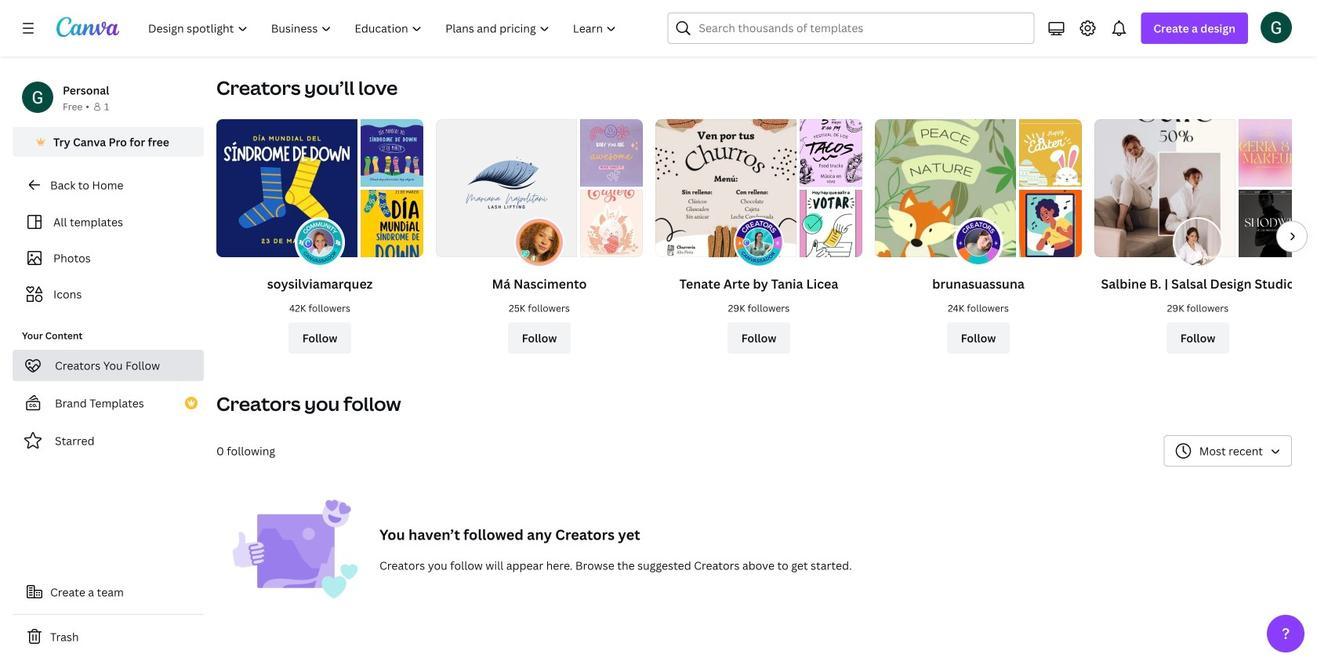 Task type: describe. For each thing, give the bounding box(es) containing it.
top level navigation element
[[138, 13, 630, 44]]



Task type: locate. For each thing, give the bounding box(es) containing it.
greg robinson image
[[1261, 12, 1293, 43]]

Search search field
[[699, 13, 1025, 43]]

None search field
[[668, 13, 1035, 44]]



Task type: vqa. For each thing, say whether or not it's contained in the screenshot.
black button
no



